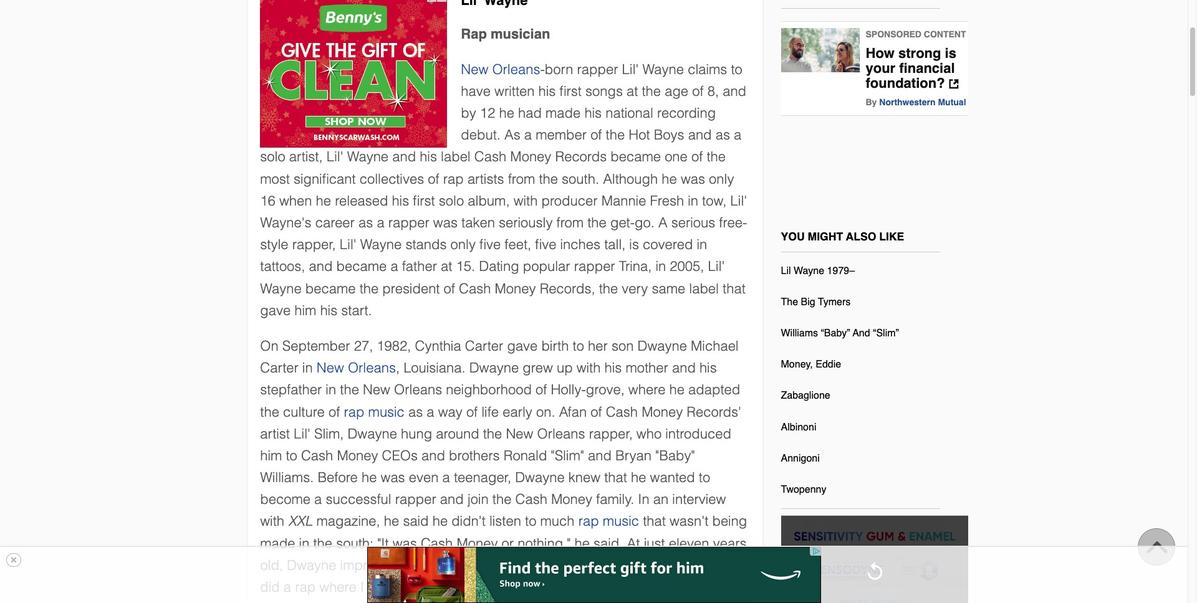 Task type: locate. For each thing, give the bounding box(es) containing it.
just
[[644, 536, 665, 552]]

a
[[659, 215, 668, 231]]

same
[[652, 281, 686, 297]]

rap
[[443, 171, 464, 187], [344, 404, 365, 420], [579, 514, 599, 530], [295, 580, 316, 596]]

1 vertical spatial gave
[[507, 339, 538, 354]]

rap music link up hung
[[344, 404, 405, 420]]

and right tattoos,
[[309, 259, 333, 275]]

holly- up the ain't
[[501, 580, 536, 596]]

made inside that wasn't being made in the south; "it was cash money or nothing," he said. at just eleven years old, dwayne impressed the ceos of cash money by showing off his talent. "i did a rap where i spelled out my hood, holly-grove and they gave me a card. you know, you give a child a card, he ain't never stop callin' that number,
[[260, 536, 295, 552]]

0 horizontal spatial ceos
[[382, 448, 418, 464]]

1 vertical spatial advertisement region
[[367, 548, 821, 604]]

new up rap music
[[363, 383, 390, 398]]

0 vertical spatial is
[[945, 45, 957, 61]]

1 vertical spatial ceos
[[431, 558, 467, 574]]

only up 15.
[[451, 237, 476, 253]]

he left "adapted"
[[670, 383, 685, 398]]

his right "off"
[[660, 558, 677, 574]]

1 horizontal spatial by
[[567, 558, 582, 574]]

much
[[540, 514, 575, 530]]

new orleans
[[461, 62, 540, 77], [317, 361, 396, 376]]

his left start.
[[320, 303, 338, 319]]

to right claims
[[731, 62, 743, 77]]

at up national
[[627, 84, 638, 99]]

1 horizontal spatial solo
[[439, 193, 464, 209]]

0 vertical spatial only
[[709, 171, 734, 187]]

his down -
[[539, 84, 556, 99]]

twopenny
[[781, 485, 827, 496]]

0 vertical spatial new orleans
[[461, 62, 540, 77]]

made up member on the left of the page
[[546, 105, 581, 121]]

carter up neighborhood
[[465, 339, 504, 354]]

money
[[510, 149, 552, 165], [495, 281, 536, 297], [642, 404, 683, 420], [337, 448, 378, 464], [551, 492, 593, 508], [457, 536, 498, 552], [522, 558, 563, 574]]

1 vertical spatial with
[[577, 361, 601, 376]]

dwayne inside that wasn't being made in the south; "it was cash money or nothing," he said. at just eleven years old, dwayne impressed the ceos of cash money by showing off his talent. "i did a rap where i spelled out my hood, holly-grove and they gave me a card. you know, you give a child a card, he ain't never stop callin' that number,
[[287, 558, 337, 574]]

and up even
[[422, 448, 445, 464]]

his inside that wasn't being made in the south; "it was cash money or nothing," he said. at just eleven years old, dwayne impressed the ceos of cash money by showing off his talent. "i did a rap where i spelled out my hood, holly-grove and they gave me a card. you know, you give a child a card, he ain't never stop callin' that number,
[[660, 558, 677, 574]]

was right "it
[[393, 536, 417, 552]]

family.
[[596, 492, 634, 508]]

lil wayne 1979–
[[781, 266, 855, 277]]

2 vertical spatial gave
[[632, 580, 662, 596]]

rap music link
[[344, 404, 405, 420], [579, 514, 639, 530]]

1 vertical spatial as
[[359, 215, 373, 231]]

money, eddie
[[781, 359, 842, 371]]

2 horizontal spatial with
[[577, 361, 601, 376]]

get-
[[611, 215, 635, 231]]

national
[[606, 105, 654, 121]]

rapper up said
[[395, 492, 436, 508]]

0 vertical spatial at
[[627, 84, 638, 99]]

0 vertical spatial became
[[611, 149, 661, 165]]

1 horizontal spatial five
[[535, 237, 557, 253]]

where inside , louisiana. dwayne grew up with his mother and his stepfather in the new orleans neighborhood of holly-grove, where he adapted the culture of
[[629, 383, 666, 398]]

orleans up "slim" at the bottom left of page
[[537, 426, 585, 442]]

1 vertical spatial him
[[260, 448, 282, 464]]

gave up grew at the bottom left of page
[[507, 339, 538, 354]]

that right "callin'"
[[629, 602, 652, 604]]

you inside that wasn't being made in the south; "it was cash money or nothing," he said. at just eleven years old, dwayne impressed the ceos of cash money by showing off his talent. "i did a rap where i spelled out my hood, holly-grove and they gave me a card. you know, you give a child a card, he ain't never stop callin' that number,
[[260, 602, 284, 604]]

where
[[629, 383, 666, 398], [319, 580, 357, 596]]

0 horizontal spatial him
[[260, 448, 282, 464]]

music up hung
[[368, 404, 405, 420]]

1 vertical spatial where
[[319, 580, 357, 596]]

album,
[[468, 193, 510, 209]]

dwayne up know,
[[287, 558, 337, 574]]

1 vertical spatial new orleans
[[317, 361, 396, 376]]

0 vertical spatial by
[[461, 105, 476, 121]]

tattoos,
[[260, 259, 305, 275]]

1 vertical spatial at
[[441, 259, 453, 275]]

gave inside that wasn't being made in the south; "it was cash money or nothing," he said. at just eleven years old, dwayne impressed the ceos of cash money by showing off his talent. "i did a rap where i spelled out my hood, holly-grove and they gave me a card. you know, you give a child a card, he ain't never stop callin' that number,
[[632, 580, 662, 596]]

0 horizontal spatial holly-
[[501, 580, 536, 596]]

is inside sponsored content how strong is your financial foundation? by northwestern mutual
[[945, 45, 957, 61]]

1 horizontal spatial as
[[409, 404, 423, 420]]

27,
[[354, 339, 373, 354]]

dwayne inside , louisiana. dwayne grew up with his mother and his stepfather in the new orleans neighborhood of holly-grove, where he adapted the culture of
[[470, 361, 519, 376]]

who
[[637, 426, 662, 442]]

wayne right lil
[[794, 266, 825, 277]]

new orleans link down '27,'
[[317, 361, 396, 376]]

0 horizontal spatial new orleans
[[317, 361, 396, 376]]

williams "baby" and "slim" link
[[781, 323, 899, 349]]

as down released
[[359, 215, 373, 231]]

is inside -born rapper lil' wayne claims to have written his first songs at the age of 8, and by 12 he had made his national recording debut. as a member of the hot boys and as a solo artist, lil' wayne and his label cash money records became one of the most significant collectives of rap artists from the south. although he was only 16 when he released his first solo album, with producer mannie fresh in tow, lil' wayne's career as a rapper was taken seriously from the get-go. a serious free- style rapper, lil' wayne stands only five feet, five inches tall, is covered in tattoos, and became a father at 15. dating popular rapper trina, in 2005, lil' wayne became the president of cash money records, the very same label that gave him his start.
[[630, 237, 639, 253]]

in inside that wasn't being made in the south; "it was cash money or nothing," he said. at just eleven years old, dwayne impressed the ceos of cash money by showing off his talent. "i did a rap where i spelled out my hood, holly-grove and they gave me a card. you know, you give a child a card, he ain't never stop callin' that number,
[[299, 536, 310, 552]]

seriously
[[499, 215, 553, 231]]

0 vertical spatial as
[[716, 127, 730, 143]]

2 horizontal spatial as
[[716, 127, 730, 143]]

strong
[[899, 45, 942, 61]]

0 horizontal spatial made
[[260, 536, 295, 552]]

hung
[[401, 426, 432, 442]]

inches
[[560, 237, 601, 253]]

carter down on
[[260, 361, 299, 376]]

1 vertical spatial by
[[567, 558, 582, 574]]

from down producer
[[557, 215, 584, 231]]

cash up listen
[[516, 492, 548, 508]]

2 vertical spatial with
[[260, 514, 284, 530]]

northwestern mutual link
[[880, 97, 966, 107]]

0 vertical spatial from
[[508, 171, 535, 187]]

0 vertical spatial label
[[441, 149, 471, 165]]

with
[[514, 193, 538, 209], [577, 361, 601, 376], [260, 514, 284, 530]]

orleans down louisiana.
[[394, 383, 442, 398]]

albinoni link
[[781, 417, 817, 443]]

1 horizontal spatial from
[[557, 215, 584, 231]]

showing
[[586, 558, 637, 574]]

with down the her
[[577, 361, 601, 376]]

1 vertical spatial rap music link
[[579, 514, 639, 530]]

he down "bryan"
[[631, 470, 646, 486]]

1 vertical spatial holly-
[[501, 580, 536, 596]]

label down debut. at the left
[[441, 149, 471, 165]]

0 horizontal spatial gave
[[260, 303, 291, 319]]

stands
[[406, 237, 447, 253]]

dwayne
[[638, 339, 687, 354], [470, 361, 519, 376], [348, 426, 397, 442], [515, 470, 565, 486], [287, 558, 337, 574]]

1 horizontal spatial carter
[[465, 339, 504, 354]]

as up hung
[[409, 404, 423, 420]]

first down the born
[[560, 84, 582, 99]]

1 five from the left
[[480, 237, 501, 253]]

0 horizontal spatial by
[[461, 105, 476, 121]]

the left very
[[599, 281, 618, 297]]

you might also like
[[781, 230, 905, 243]]

1 vertical spatial only
[[451, 237, 476, 253]]

lil' up significant
[[327, 149, 343, 165]]

financial
[[900, 60, 955, 76]]

0 vertical spatial holly-
[[551, 383, 586, 398]]

new orleans up written
[[461, 62, 540, 77]]

1 vertical spatial rapper,
[[589, 426, 633, 442]]

of up slim,
[[329, 404, 340, 420]]

cynthia
[[415, 339, 461, 354]]

ceos
[[382, 448, 418, 464], [431, 558, 467, 574]]

1 horizontal spatial him
[[295, 303, 316, 319]]

rap inside -born rapper lil' wayne claims to have written his first songs at the age of 8, and by 12 he had made his national recording debut. as a member of the hot boys and as a solo artist, lil' wayne and his label cash money records became one of the most significant collectives of rap artists from the south. although he was only 16 when he released his first solo album, with producer mannie fresh in tow, lil' wayne's career as a rapper was taken seriously from the get-go. a serious free- style rapper, lil' wayne stands only five feet, five inches tall, is covered in tattoos, and became a father at 15. dating popular rapper trina, in 2005, lil' wayne became the president of cash money records, the very same label that gave him his start.
[[443, 171, 464, 187]]

birth
[[542, 339, 569, 354]]

is right tall,
[[630, 237, 639, 253]]

1 horizontal spatial ceos
[[431, 558, 467, 574]]

and up collectives
[[392, 149, 416, 165]]

0 horizontal spatial five
[[480, 237, 501, 253]]

spelled
[[368, 580, 413, 596]]

rap
[[461, 26, 487, 41]]

talent.
[[681, 558, 718, 574]]

rapper, up "bryan"
[[589, 426, 633, 442]]

grew
[[523, 361, 553, 376]]

first down collectives
[[413, 193, 435, 209]]

"slim"
[[551, 448, 584, 464]]

mother
[[626, 361, 669, 376]]

artists
[[468, 171, 504, 187]]

"it
[[377, 536, 389, 552]]

"baby"
[[656, 448, 695, 464]]

0 vertical spatial rapper,
[[292, 237, 336, 253]]

0 vertical spatial where
[[629, 383, 666, 398]]

only up the tow,
[[709, 171, 734, 187]]

gave up on
[[260, 303, 291, 319]]

1 vertical spatial made
[[260, 536, 295, 552]]

0 horizontal spatial you
[[260, 602, 284, 604]]

was inside that wasn't being made in the south; "it was cash money or nothing," he said. at just eleven years old, dwayne impressed the ceos of cash money by showing off his talent. "i did a rap where i spelled out my hood, holly-grove and they gave me a card. you know, you give a child a card, he ain't never stop callin' that number,
[[393, 536, 417, 552]]

1 horizontal spatial with
[[514, 193, 538, 209]]

0 horizontal spatial first
[[413, 193, 435, 209]]

where down mother
[[629, 383, 666, 398]]

of right 'one'
[[692, 149, 703, 165]]

0 vertical spatial ceos
[[382, 448, 418, 464]]

tymers
[[818, 297, 851, 308]]

his down songs
[[585, 105, 602, 121]]

1 horizontal spatial at
[[627, 84, 638, 99]]

rapper,
[[292, 237, 336, 253], [589, 426, 633, 442]]

her
[[588, 339, 608, 354]]

an
[[654, 492, 669, 508]]

0 horizontal spatial rap music link
[[344, 404, 405, 420]]

0 vertical spatial gave
[[260, 303, 291, 319]]

holly- inside , louisiana. dwayne grew up with his mother and his stepfather in the new orleans neighborhood of holly-grove, where he adapted the culture of
[[551, 383, 586, 398]]

content
[[924, 29, 966, 39]]

the up start.
[[360, 281, 379, 297]]

afan
[[559, 404, 587, 420]]

0 horizontal spatial rapper,
[[292, 237, 336, 253]]

annigoni link
[[781, 448, 820, 475]]

1 horizontal spatial new orleans
[[461, 62, 540, 77]]

1 vertical spatial music
[[603, 514, 639, 530]]

gave inside "on september 27, 1982, cynthia carter gave birth to her son dwayne michael carter in"
[[507, 339, 538, 354]]

that wasn't being made in the south; "it was cash money or nothing," he said. at just eleven years old, dwayne impressed the ceos of cash money by showing off his talent. "i did a rap where i spelled out my hood, holly-grove and they gave me a card. you know, you give a child a card, he ain't never stop callin' that number,
[[260, 514, 747, 604]]

you left might
[[781, 230, 805, 243]]

how strong is your financial foundation? image
[[781, 28, 860, 72]]

him inside as a way of life early on. afan of cash money records' artist lil' slim, dwayne hung around the new orleans rapper, who introduced him to cash money ceos and brothers ronald "slim" and bryan "baby" williams. before he was even a teenager, dwayne knew that he wanted to become a successful rapper and join the cash money family. in an interview with
[[260, 448, 282, 464]]

1 vertical spatial carter
[[260, 361, 299, 376]]

1 horizontal spatial you
[[781, 230, 805, 243]]

the big tymers
[[781, 297, 851, 308]]

dwayne down ronald at the bottom of page
[[515, 470, 565, 486]]

0 horizontal spatial carter
[[260, 361, 299, 376]]

dating
[[479, 259, 519, 275]]

money, eddie link
[[781, 354, 842, 381]]

1 horizontal spatial is
[[945, 45, 957, 61]]

new orleans for new orleans "link" to the top
[[461, 62, 540, 77]]

0 vertical spatial made
[[546, 105, 581, 121]]

also
[[846, 230, 877, 243]]

lil wayne 1979– link
[[781, 261, 855, 287]]

as
[[716, 127, 730, 143], [359, 215, 373, 231], [409, 404, 423, 420]]

by left 12
[[461, 105, 476, 121]]

to inside "on september 27, 1982, cynthia carter gave birth to her son dwayne michael carter in"
[[573, 339, 584, 354]]

0 horizontal spatial with
[[260, 514, 284, 530]]

with inside as a way of life early on. afan of cash money records' artist lil' slim, dwayne hung around the new orleans rapper, who introduced him to cash money ceos and brothers ronald "slim" and bryan "baby" williams. before he was even a teenager, dwayne knew that he wanted to become a successful rapper and join the cash money family. in an interview with
[[260, 514, 284, 530]]

1 horizontal spatial first
[[560, 84, 582, 99]]

and up stop
[[574, 580, 598, 596]]

in down xxl on the left bottom of the page
[[299, 536, 310, 552]]

that inside as a way of life early on. afan of cash money records' artist lil' slim, dwayne hung around the new orleans rapper, who introduced him to cash money ceos and brothers ronald "slim" and bryan "baby" williams. before he was even a teenager, dwayne knew that he wanted to become a successful rapper and join the cash money family. in an interview with
[[605, 470, 627, 486]]

solo up taken
[[439, 193, 464, 209]]

to left the her
[[573, 339, 584, 354]]

in inside , louisiana. dwayne grew up with his mother and his stepfather in the new orleans neighborhood of holly-grove, where he adapted the culture of
[[326, 383, 336, 398]]

0 horizontal spatial as
[[359, 215, 373, 231]]

eddie
[[816, 359, 842, 371]]

music down 'family.'
[[603, 514, 639, 530]]

carter
[[465, 339, 504, 354], [260, 361, 299, 376]]

0 horizontal spatial new orleans link
[[317, 361, 396, 376]]

0 horizontal spatial is
[[630, 237, 639, 253]]

his down collectives
[[392, 193, 409, 209]]

as down recording
[[716, 127, 730, 143]]

being
[[713, 514, 747, 530]]

new down early
[[506, 426, 534, 442]]

holly-
[[551, 383, 586, 398], [501, 580, 536, 596]]

with down become at bottom
[[260, 514, 284, 530]]

rapper up songs
[[577, 62, 618, 77]]

new orleans link
[[461, 62, 540, 77], [317, 361, 396, 376]]

1 vertical spatial is
[[630, 237, 639, 253]]

-
[[540, 62, 545, 77]]

0 vertical spatial him
[[295, 303, 316, 319]]

of
[[692, 84, 704, 99], [591, 127, 602, 143], [692, 149, 703, 165], [428, 171, 440, 187], [444, 281, 455, 297], [536, 383, 547, 398], [329, 404, 340, 420], [466, 404, 478, 420], [591, 404, 602, 420], [471, 558, 482, 574]]

1 horizontal spatial label
[[689, 281, 719, 297]]

records'
[[687, 404, 742, 420]]

was up "stands" on the left
[[433, 215, 458, 231]]

0 vertical spatial solo
[[260, 149, 285, 165]]

on september 27, 1982, cynthia carter gave birth to her son dwayne michael carter in
[[260, 339, 739, 376]]

rap left artists
[[443, 171, 464, 187]]

1 vertical spatial became
[[337, 259, 387, 275]]

father
[[402, 259, 437, 275]]

xxl
[[288, 514, 313, 530]]

advertisement region
[[260, 0, 447, 148], [367, 548, 821, 604]]

member
[[536, 127, 587, 143]]

president
[[383, 281, 440, 297]]

the down life at left bottom
[[483, 426, 502, 442]]

wayne's
[[260, 215, 312, 231]]

0 horizontal spatial solo
[[260, 149, 285, 165]]

sponsored content how strong is your financial foundation? by northwestern mutual
[[866, 29, 966, 107]]

him inside -born rapper lil' wayne claims to have written his first songs at the age of 8, and by 12 he had made his national recording debut. as a member of the hot boys and as a solo artist, lil' wayne and his label cash money records became one of the most significant collectives of rap artists from the south. although he was only 16 when he released his first solo album, with producer mannie fresh in tow, lil' wayne's career as a rapper was taken seriously from the get-go. a serious free- style rapper, lil' wayne stands only five feet, five inches tall, is covered in tattoos, and became a father at 15. dating popular rapper trina, in 2005, lil' wayne became the president of cash money records, the very same label that gave him his start.
[[295, 303, 316, 319]]

, louisiana. dwayne grew up with his mother and his stepfather in the new orleans neighborhood of holly-grove, where he adapted the culture of
[[260, 361, 741, 420]]

impressed
[[340, 558, 405, 574]]

music
[[368, 404, 405, 420], [603, 514, 639, 530]]

michael
[[691, 339, 739, 354]]

16
[[260, 193, 276, 209]]

made inside -born rapper lil' wayne claims to have written his first songs at the age of 8, and by 12 he had made his national recording debut. as a member of the hot boys and as a solo artist, lil' wayne and his label cash money records became one of the most significant collectives of rap artists from the south. although he was only 16 when he released his first solo album, with producer mannie fresh in tow, lil' wayne's career as a rapper was taken seriously from the get-go. a serious free- style rapper, lil' wayne stands only five feet, five inches tall, is covered in tattoos, and became a father at 15. dating popular rapper trina, in 2005, lil' wayne became the president of cash money records, the very same label that gave him his start.
[[546, 105, 581, 121]]

0 horizontal spatial where
[[319, 580, 357, 596]]

first
[[560, 84, 582, 99], [413, 193, 435, 209]]

0 horizontal spatial only
[[451, 237, 476, 253]]

with up seriously
[[514, 193, 538, 209]]

2 vertical spatial as
[[409, 404, 423, 420]]

you
[[781, 230, 805, 243], [260, 602, 284, 604]]

ceos up the my
[[431, 558, 467, 574]]

1 horizontal spatial rapper,
[[589, 426, 633, 442]]

1 horizontal spatial only
[[709, 171, 734, 187]]

your
[[866, 60, 896, 76]]

he inside , louisiana. dwayne grew up with his mother and his stepfather in the new orleans neighborhood of holly-grove, where he adapted the culture of
[[670, 383, 685, 398]]

1 horizontal spatial new orleans link
[[461, 62, 540, 77]]

0 vertical spatial music
[[368, 404, 405, 420]]

from
[[508, 171, 535, 187], [557, 215, 584, 231]]

hood,
[[462, 580, 497, 596]]

1 horizontal spatial holly-
[[551, 383, 586, 398]]

only
[[709, 171, 734, 187], [451, 237, 476, 253]]

mutual
[[938, 97, 966, 107]]

he up "it
[[384, 514, 399, 530]]

0 vertical spatial you
[[781, 230, 805, 243]]

that inside -born rapper lil' wayne claims to have written his first songs at the age of 8, and by 12 he had made his national recording debut. as a member of the hot boys and as a solo artist, lil' wayne and his label cash money records became one of the most significant collectives of rap artists from the south. although he was only 16 when he released his first solo album, with producer mannie fresh in tow, lil' wayne's career as a rapper was taken seriously from the get-go. a serious free- style rapper, lil' wayne stands only five feet, five inches tall, is covered in tattoos, and became a father at 15. dating popular rapper trina, in 2005, lil' wayne became the president of cash money records, the very same label that gave him his start.
[[723, 281, 746, 297]]

0 vertical spatial first
[[560, 84, 582, 99]]

made up the old,
[[260, 536, 295, 552]]

1 vertical spatial you
[[260, 602, 284, 604]]

1 horizontal spatial made
[[546, 105, 581, 121]]

1 horizontal spatial gave
[[507, 339, 538, 354]]

stepfather
[[260, 383, 322, 398]]

he down significant
[[316, 193, 331, 209]]

with inside , louisiana. dwayne grew up with his mother and his stepfather in the new orleans neighborhood of holly-grove, where he adapted the culture of
[[577, 361, 601, 376]]

in down serious
[[697, 237, 707, 253]]

and inside that wasn't being made in the south; "it was cash money or nothing," he said. at just eleven years old, dwayne impressed the ceos of cash money by showing off his talent. "i did a rap where i spelled out my hood, holly-grove and they gave me a card. you know, you give a child a card, he ain't never stop callin' that number,
[[574, 580, 598, 596]]

1 vertical spatial new orleans link
[[317, 361, 396, 376]]

1 horizontal spatial where
[[629, 383, 666, 398]]



Task type: vqa. For each thing, say whether or not it's contained in the screenshot.
Jordan's
no



Task type: describe. For each thing, give the bounding box(es) containing it.
knew
[[569, 470, 601, 486]]

of inside that wasn't being made in the south; "it was cash money or nothing," he said. at just eleven years old, dwayne impressed the ceos of cash money by showing off his talent. "i did a rap where i spelled out my hood, holly-grove and they gave me a card. you know, you give a child a card, he ain't never stop callin' that number,
[[471, 558, 482, 574]]

ronald
[[504, 448, 547, 464]]

grove
[[536, 580, 571, 596]]

sponsored
[[866, 29, 922, 39]]

listen
[[490, 514, 521, 530]]

he up 'fresh'
[[662, 171, 677, 187]]

artist
[[260, 426, 290, 442]]

one
[[665, 149, 688, 165]]

september
[[282, 339, 350, 354]]

of right president
[[444, 281, 455, 297]]

rap up said.
[[579, 514, 599, 530]]

introduced
[[666, 426, 732, 442]]

cash down said
[[421, 536, 453, 552]]

child
[[394, 602, 423, 604]]

1 horizontal spatial rap music link
[[579, 514, 639, 530]]

in
[[638, 492, 650, 508]]

magazine,
[[316, 514, 380, 530]]

card.
[[700, 580, 732, 596]]

his up "adapted"
[[700, 361, 717, 376]]

said
[[403, 514, 429, 530]]

lil' up free-
[[731, 193, 747, 209]]

annigoni
[[781, 453, 820, 465]]

rap inside that wasn't being made in the south; "it was cash money or nothing," he said. at just eleven years old, dwayne impressed the ceos of cash money by showing off his talent. "i did a rap where i spelled out my hood, holly-grove and they gave me a card. you know, you give a child a card, he ain't never stop callin' that number,
[[295, 580, 316, 596]]

in inside "on september 27, 1982, cynthia carter gave birth to her son dwayne michael carter in"
[[302, 361, 313, 376]]

money up who
[[642, 404, 683, 420]]

most
[[260, 171, 290, 187]]

and up knew
[[588, 448, 612, 464]]

by inside that wasn't being made in the south; "it was cash money or nothing," he said. at just eleven years old, dwayne impressed the ceos of cash money by showing off his talent. "i did a rap where i spelled out my hood, holly-grove and they gave me a card. you know, you give a child a card, he ain't never stop callin' that number,
[[567, 558, 582, 574]]

culture
[[283, 404, 325, 420]]

trina,
[[619, 259, 652, 275]]

by inside -born rapper lil' wayne claims to have written his first songs at the age of 8, and by 12 he had made his national recording debut. as a member of the hot boys and as a solo artist, lil' wayne and his label cash money records became one of the most significant collectives of rap artists from the south. although he was only 16 when he released his first solo album, with producer mannie fresh in tow, lil' wayne's career as a rapper was taken seriously from the get-go. a serious free- style rapper, lil' wayne stands only five feet, five inches tall, is covered in tattoos, and became a father at 15. dating popular rapper trina, in 2005, lil' wayne became the president of cash money records, the very same label that gave him his start.
[[461, 105, 476, 121]]

×
[[10, 554, 17, 568]]

boys
[[654, 127, 685, 143]]

albinoni
[[781, 422, 817, 433]]

dwayne down rap music
[[348, 426, 397, 442]]

0 vertical spatial new orleans link
[[461, 62, 540, 77]]

life
[[482, 404, 499, 420]]

to up interview
[[699, 470, 711, 486]]

although
[[603, 171, 658, 187]]

wayne up age
[[643, 62, 684, 77]]

tall,
[[604, 237, 626, 253]]

lil' inside as a way of life early on. afan of cash money records' artist lil' slim, dwayne hung around the new orleans rapper, who introduced him to cash money ceos and brothers ronald "slim" and bryan "baby" williams. before he was even a teenager, dwayne knew that he wanted to become a successful rapper and join the cash money family. in an interview with
[[294, 426, 311, 442]]

rapper, inside -born rapper lil' wayne claims to have written his first songs at the age of 8, and by 12 he had made his national recording debut. as a member of the hot boys and as a solo artist, lil' wayne and his label cash money records became one of the most significant collectives of rap artists from the south. although he was only 16 when he released his first solo album, with producer mannie fresh in tow, lil' wayne's career as a rapper was taken seriously from the get-go. a serious free- style rapper, lil' wayne stands only five feet, five inches tall, is covered in tattoos, and became a father at 15. dating popular rapper trina, in 2005, lil' wayne became the president of cash money records, the very same label that gave him his start.
[[292, 237, 336, 253]]

money down knew
[[551, 492, 593, 508]]

and inside , louisiana. dwayne grew up with his mother and his stepfather in the new orleans neighborhood of holly-grove, where he adapted the culture of
[[672, 361, 696, 376]]

years
[[713, 536, 747, 552]]

tow,
[[702, 193, 727, 209]]

career
[[315, 215, 355, 231]]

"i
[[722, 558, 730, 574]]

-born rapper lil' wayne claims to have written his first songs at the age of 8, and by 12 he had made his national recording debut. as a member of the hot boys and as a solo artist, lil' wayne and his label cash money records became one of the most significant collectives of rap artists from the south. although he was only 16 when he released his first solo album, with producer mannie fresh in tow, lil' wayne's career as a rapper was taken seriously from the get-go. a serious free- style rapper, lil' wayne stands only five feet, five inches tall, is covered in tattoos, and became a father at 15. dating popular rapper trina, in 2005, lil' wayne became the president of cash money records, the very same label that gave him his start.
[[260, 62, 747, 319]]

give
[[353, 602, 378, 604]]

orleans up written
[[492, 62, 540, 77]]

or
[[502, 536, 514, 552]]

new inside , louisiana. dwayne grew up with his mother and his stepfather in the new orleans neighborhood of holly-grove, where he adapted the culture of
[[363, 383, 390, 398]]

1 horizontal spatial music
[[603, 514, 639, 530]]

records
[[555, 149, 607, 165]]

of up records
[[591, 127, 602, 143]]

recording
[[657, 105, 716, 121]]

he down hood,
[[474, 602, 489, 604]]

gave inside -born rapper lil' wayne claims to have written his first songs at the age of 8, and by 12 he had made his national recording debut. as a member of the hot boys and as a solo artist, lil' wayne and his label cash money records became one of the most significant collectives of rap artists from the south. although he was only 16 when he released his first solo album, with producer mannie fresh in tow, lil' wayne's career as a rapper was taken seriously from the get-go. a serious free- style rapper, lil' wayne stands only five feet, five inches tall, is covered in tattoos, and became a father at 15. dating popular rapper trina, in 2005, lil' wayne became the president of cash money records, the very same label that gave him his start.
[[260, 303, 291, 319]]

0 vertical spatial rap music link
[[344, 404, 405, 420]]

wanted
[[650, 470, 695, 486]]

cash down slim,
[[301, 448, 333, 464]]

old,
[[260, 558, 283, 574]]

lil' right 2005,
[[708, 259, 725, 275]]

12
[[480, 105, 495, 121]]

become
[[260, 492, 311, 508]]

new up have
[[461, 62, 489, 77]]

8,
[[708, 84, 719, 99]]

1 vertical spatial from
[[557, 215, 584, 231]]

he left said.
[[575, 536, 590, 552]]

his up collectives
[[420, 149, 437, 165]]

money up before
[[337, 448, 378, 464]]

1 vertical spatial solo
[[439, 193, 464, 209]]

of right afan
[[591, 404, 602, 420]]

holly- inside that wasn't being made in the south; "it was cash money or nothing," he said. at just eleven years old, dwayne impressed the ceos of cash money by showing off his talent. "i did a rap where i spelled out my hood, holly-grove and they gave me a card. you know, you give a child a card, he ain't never stop callin' that number,
[[501, 580, 536, 596]]

rap right culture
[[344, 404, 365, 420]]

brothers
[[449, 448, 500, 464]]

"slim"
[[873, 328, 899, 339]]

and left "slim"
[[853, 328, 871, 339]]

covered
[[643, 237, 693, 253]]

and right 8,
[[723, 84, 747, 99]]

rapper, inside as a way of life early on. afan of cash money records' artist lil' slim, dwayne hung around the new orleans rapper, who introduced him to cash money ceos and brothers ronald "slim" and bryan "baby" williams. before he was even a teenager, dwayne knew that he wanted to become a successful rapper and join the cash money family. in an interview with
[[589, 426, 633, 442]]

with inside -born rapper lil' wayne claims to have written his first songs at the age of 8, and by 12 he had made his national recording debut. as a member of the hot boys and as a solo artist, lil' wayne and his label cash money records became one of the most significant collectives of rap artists from the south. although he was only 16 when he released his first solo album, with producer mannie fresh in tow, lil' wayne's career as a rapper was taken seriously from the get-go. a serious free- style rapper, lil' wayne stands only five feet, five inches tall, is covered in tattoos, and became a father at 15. dating popular rapper trina, in 2005, lil' wayne became the president of cash money records, the very same label that gave him his start.
[[514, 193, 538, 209]]

early
[[503, 404, 533, 420]]

money down didn't
[[457, 536, 498, 552]]

ceos inside that wasn't being made in the south; "it was cash money or nothing," he said. at just eleven years old, dwayne impressed the ceos of cash money by showing off his talent. "i did a rap where i spelled out my hood, holly-grove and they gave me a card. you know, you give a child a card, he ain't never stop callin' that number,
[[431, 558, 467, 574]]

foundation?
[[866, 75, 945, 91]]

on
[[260, 339, 279, 354]]

was down 'one'
[[681, 171, 705, 187]]

of left 8,
[[692, 84, 704, 99]]

0 horizontal spatial label
[[441, 149, 471, 165]]

northwestern
[[880, 97, 936, 107]]

louisiana.
[[404, 361, 466, 376]]

new down september
[[317, 361, 344, 376]]

the
[[781, 297, 798, 308]]

the up listen
[[493, 492, 512, 508]]

eleven
[[669, 536, 710, 552]]

rapper inside as a way of life early on. afan of cash money records' artist lil' slim, dwayne hung around the new orleans rapper, who introduced him to cash money ceos and brothers ronald "slim" and bryan "baby" williams. before he was even a teenager, dwayne knew that he wanted to become a successful rapper and join the cash money family. in an interview with
[[395, 492, 436, 508]]

the up producer
[[539, 171, 558, 187]]

0 horizontal spatial from
[[508, 171, 535, 187]]

in down covered in the top of the page
[[656, 259, 666, 275]]

songs
[[586, 84, 623, 99]]

of left life at left bottom
[[466, 404, 478, 420]]

had
[[518, 105, 542, 121]]

style
[[260, 237, 288, 253]]

williams
[[781, 328, 818, 339]]

0 horizontal spatial at
[[441, 259, 453, 275]]

2 vertical spatial became
[[306, 281, 356, 297]]

free-
[[719, 215, 747, 231]]

cash down or at the left bottom
[[486, 558, 518, 574]]

have
[[461, 84, 491, 99]]

zabaglione
[[781, 391, 831, 402]]

might
[[808, 230, 843, 243]]

cash up artists
[[475, 149, 507, 165]]

wayne left "stands" on the left
[[360, 237, 402, 253]]

me
[[666, 580, 685, 596]]

how strong is your financial foundation? link
[[866, 45, 968, 91]]

of down grew at the bottom left of page
[[536, 383, 547, 398]]

rapper down inches
[[574, 259, 615, 275]]

he right 12
[[499, 105, 515, 121]]

orleans inside as a way of life early on. afan of cash money records' artist lil' slim, dwayne hung around the new orleans rapper, who introduced him to cash money ceos and brothers ronald "slim" and bryan "baby" williams. before he was even a teenager, dwayne knew that he wanted to become a successful rapper and join the cash money family. in an interview with
[[537, 426, 585, 442]]

significant
[[294, 171, 356, 187]]

was inside as a way of life early on. afan of cash money records' artist lil' slim, dwayne hung around the new orleans rapper, who introduced him to cash money ceos and brothers ronald "slim" and bryan "baby" williams. before he was even a teenager, dwayne knew that he wanted to become a successful rapper and join the cash money family. in an interview with
[[381, 470, 405, 486]]

ceos inside as a way of life early on. afan of cash money records' artist lil' slim, dwayne hung around the new orleans rapper, who introduced him to cash money ceos and brothers ronald "slim" and bryan "baby" williams. before he was even a teenager, dwayne knew that he wanted to become a successful rapper and join the cash money family. in an interview with
[[382, 448, 418, 464]]

his up grove,
[[605, 361, 622, 376]]

to up the williams.
[[286, 448, 297, 464]]

wayne down tattoos,
[[260, 281, 302, 297]]

lil' up songs
[[622, 62, 639, 77]]

the left 'get-'
[[588, 215, 607, 231]]

written
[[495, 84, 535, 99]]

the up artist
[[260, 404, 279, 420]]

fresh
[[650, 193, 684, 209]]

cash down 15.
[[459, 281, 491, 297]]

1 vertical spatial first
[[413, 193, 435, 209]]

in left the tow,
[[688, 193, 699, 209]]

did
[[260, 580, 280, 596]]

the left hot
[[606, 127, 625, 143]]

1982,
[[377, 339, 411, 354]]

he right said
[[433, 514, 448, 530]]

rapper up "stands" on the left
[[388, 215, 430, 231]]

the up out
[[408, 558, 428, 574]]

0 vertical spatial advertisement region
[[260, 0, 447, 148]]

successful
[[326, 492, 391, 508]]

that up the just
[[643, 514, 666, 530]]

the left south;
[[313, 536, 332, 552]]

adapted
[[689, 383, 741, 398]]

money down the as
[[510, 149, 552, 165]]

xxl magazine, he said he didn't listen to much rap music
[[288, 514, 639, 530]]

and up xxl magazine, he said he didn't listen to much rap music
[[440, 492, 464, 508]]

very
[[622, 281, 648, 297]]

before
[[318, 470, 358, 486]]

debut.
[[461, 127, 501, 143]]

new orleans for bottommost new orleans "link"
[[317, 361, 396, 376]]

the left age
[[642, 84, 661, 99]]

dwayne inside "on september 27, 1982, cynthia carter gave birth to her son dwayne michael carter in"
[[638, 339, 687, 354]]

the right 'one'
[[707, 149, 726, 165]]

lil
[[781, 266, 791, 277]]

2 five from the left
[[535, 237, 557, 253]]

rap music
[[344, 404, 405, 420]]

money down the dating
[[495, 281, 536, 297]]

0 vertical spatial carter
[[465, 339, 504, 354]]

up
[[557, 361, 573, 376]]

0 horizontal spatial music
[[368, 404, 405, 420]]

lil' down the career
[[340, 237, 357, 253]]

to right listen
[[525, 514, 537, 530]]

cash down grove,
[[606, 404, 638, 420]]

williams "baby" and "slim"
[[781, 328, 899, 339]]

and down recording
[[688, 127, 712, 143]]

didn't
[[452, 514, 486, 530]]

orleans down '27,'
[[348, 361, 396, 376]]

to inside -born rapper lil' wayne claims to have written his first songs at the age of 8, and by 12 he had made his national recording debut. as a member of the hot boys and as a solo artist, lil' wayne and his label cash money records became one of the most significant collectives of rap artists from the south. although he was only 16 when he released his first solo album, with producer mannie fresh in tow, lil' wayne's career as a rapper was taken seriously from the get-go. a serious free- style rapper, lil' wayne stands only five feet, five inches tall, is covered in tattoos, and became a father at 15. dating popular rapper trina, in 2005, lil' wayne became the president of cash money records, the very same label that gave him his start.
[[731, 62, 743, 77]]

as inside as a way of life early on. afan of cash money records' artist lil' slim, dwayne hung around the new orleans rapper, who introduced him to cash money ceos and brothers ronald "slim" and bryan "baby" williams. before he was even a teenager, dwayne knew that he wanted to become a successful rapper and join the cash money family. in an interview with
[[409, 404, 423, 420]]

popular
[[523, 259, 570, 275]]

orleans inside , louisiana. dwayne grew up with his mother and his stepfather in the new orleans neighborhood of holly-grove, where he adapted the culture of
[[394, 383, 442, 398]]

where inside that wasn't being made in the south; "it was cash money or nothing," he said. at just eleven years old, dwayne impressed the ceos of cash money by showing off his talent. "i did a rap where i spelled out my hood, holly-grove and they gave me a card. you know, you give a child a card, he ain't never stop callin' that number,
[[319, 580, 357, 596]]

wayne up collectives
[[347, 149, 389, 165]]

records,
[[540, 281, 595, 297]]

of right collectives
[[428, 171, 440, 187]]

the up rap music
[[340, 383, 359, 398]]

he up successful
[[362, 470, 377, 486]]

new inside as a way of life early on. afan of cash money records' artist lil' slim, dwayne hung around the new orleans rapper, who introduced him to cash money ceos and brothers ronald "slim" and bryan "baby" williams. before he was even a teenager, dwayne knew that he wanted to become a successful rapper and join the cash money family. in an interview with
[[506, 426, 534, 442]]

south.
[[562, 171, 599, 187]]

money down 'nothing,"'
[[522, 558, 563, 574]]

how
[[866, 45, 895, 61]]

ain't
[[493, 602, 518, 604]]



